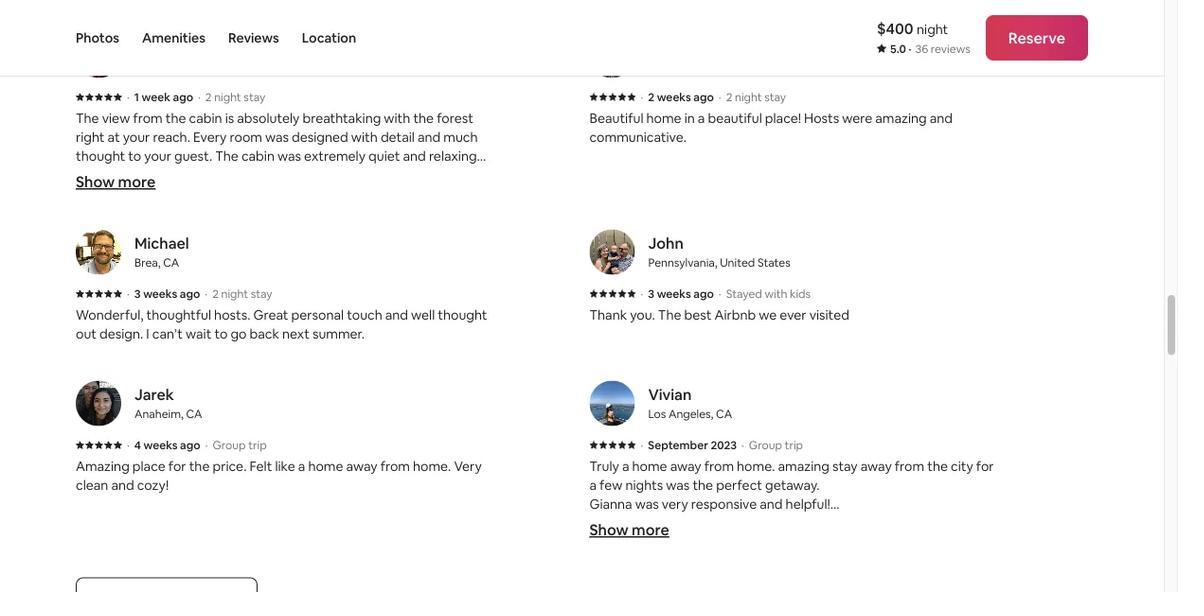 Task type: locate. For each thing, give the bounding box(es) containing it.
the right you.
[[658, 306, 681, 323]]

1 vertical spatial show more
[[589, 521, 669, 540]]

gianna inside the view from the cabin is absolutely breathtaking with the forest right at your reach. every room was designed with detail and much thought to your guest. the cabin was extremely quiet and relaxing. gianna and carlos are gracious host and very thoughtful   we celebrated our anniversary here and have beautiful memories. we are looking forward to booking again!
[[76, 166, 119, 183]]

night up is
[[214, 90, 241, 104]]

to
[[128, 147, 141, 164], [197, 204, 210, 221], [214, 325, 228, 342]]

stay
[[244, 90, 265, 104], [764, 90, 786, 104], [251, 287, 272, 301], [832, 458, 858, 475]]

0 horizontal spatial 3
[[134, 287, 141, 301]]

weeks down brea,
[[143, 287, 177, 301]]

ca inside jarek anaheim, ca
[[186, 407, 202, 422]]

vivian
[[648, 386, 692, 405]]

1 group from the left
[[213, 438, 246, 453]]

1 horizontal spatial group
[[749, 438, 782, 453]]

stay inside truly a home away from home. amazing stay away from the city for a few nights was the perfect getaway. gianna was very responsive and helpful!
[[832, 458, 858, 475]]

cabin up every at the top
[[189, 109, 222, 127]]

group right 2023
[[749, 438, 782, 453]]

0 horizontal spatial amazing
[[778, 458, 829, 475]]

away right like
[[346, 458, 377, 475]]

1 vertical spatial show
[[589, 521, 628, 540]]

gianna up celebrated
[[76, 166, 119, 183]]

show more button up the looking
[[76, 172, 156, 192]]

a left the few
[[589, 477, 597, 494]]

more right highly
[[632, 521, 669, 540]]

with up the detail on the top of the page
[[384, 109, 410, 127]]

3 up you.
[[648, 287, 654, 301]]

city
[[951, 458, 973, 475]]

from
[[133, 109, 163, 127], [380, 458, 410, 475], [704, 458, 734, 475], [895, 458, 924, 475]]

1 horizontal spatial amazing
[[875, 109, 927, 127]]

for right city
[[976, 458, 994, 475]]

0 vertical spatial show more
[[76, 172, 156, 192]]

1 vertical spatial amazing
[[778, 458, 829, 475]]

night
[[917, 20, 948, 37], [214, 90, 241, 104], [735, 90, 762, 104], [221, 287, 248, 301]]

ca up · 4 weeks ago · group trip
[[186, 407, 202, 422]]

the left forest
[[413, 109, 434, 127]]

0 vertical spatial thought
[[76, 147, 125, 164]]

show more button for truly a home away from home. amazing stay away from the city for a few nights was the perfect getaway.
[[589, 521, 669, 540]]

night up beautiful home in a beautiful place! hosts were amazing and communicative.
[[735, 90, 762, 104]]

responsive
[[691, 496, 757, 513]]

0 vertical spatial the
[[76, 109, 99, 127]]

show more button down nights
[[589, 521, 669, 540]]

very up highly recommend this home.
[[662, 496, 688, 513]]

for right place
[[168, 458, 186, 475]]

with up quiet
[[351, 128, 378, 145]]

vivian image
[[589, 381, 635, 427]]

home up nights
[[632, 458, 667, 475]]

ca down michael
[[163, 255, 179, 270]]

is
[[225, 109, 234, 127]]

1 horizontal spatial thought
[[438, 306, 487, 323]]

0 vertical spatial beautiful
[[708, 109, 762, 127]]

away left city
[[861, 458, 892, 475]]

thought down right
[[76, 147, 125, 164]]

0 horizontal spatial trip
[[248, 438, 267, 453]]

go
[[231, 325, 247, 342]]

amazing up getaway.
[[778, 458, 829, 475]]

thought inside wonderful, thoughtful hosts.  great personal touch and well thought out design.  i can't wait to go back next summer.
[[438, 306, 487, 323]]

show up the looking
[[76, 172, 115, 192]]

0 horizontal spatial we
[[419, 166, 439, 183]]

0 horizontal spatial thought
[[76, 147, 125, 164]]

host
[[266, 166, 293, 183]]

1 horizontal spatial gianna
[[589, 496, 632, 513]]

brea,
[[134, 255, 161, 270]]

0 horizontal spatial group
[[213, 438, 246, 453]]

show more up the looking
[[76, 172, 156, 192]]

the
[[76, 109, 99, 127], [215, 147, 238, 164], [658, 306, 681, 323]]

3
[[134, 287, 141, 301], [648, 287, 654, 301]]

1 vertical spatial are
[[76, 204, 95, 221]]

weeks right 4
[[143, 438, 178, 453]]

a right in
[[698, 109, 705, 127]]

vivian image
[[589, 381, 635, 427]]

wonderful, thoughtful hosts.  great personal touch and well thought out design.  i can't wait to go back next summer.
[[76, 306, 487, 342]]

weeks up in
[[657, 90, 691, 104]]

1 vertical spatial thought
[[438, 306, 487, 323]]

0 horizontal spatial thoughtful
[[146, 306, 211, 323]]

list
[[68, 33, 1096, 578]]

1 3 from the left
[[134, 287, 141, 301]]

weeks up best
[[657, 287, 691, 301]]

beautiful inside beautiful home in a beautiful place! hosts were amazing and communicative.
[[708, 109, 762, 127]]

1 horizontal spatial trip
[[785, 438, 803, 453]]

0 vertical spatial gianna
[[76, 166, 119, 183]]

2 for · 1 week ago · 2 night stay
[[205, 90, 212, 104]]

right
[[76, 128, 105, 145]]

and down getaway.
[[760, 496, 783, 513]]

2 horizontal spatial to
[[214, 325, 228, 342]]

· 2 weeks ago · 2 night stay
[[641, 90, 786, 104]]

0 vertical spatial are
[[189, 166, 208, 183]]

with up the we
[[765, 287, 787, 301]]

0 horizontal spatial very
[[322, 166, 348, 183]]

we down relaxing.
[[454, 185, 474, 202]]

ca for jarek
[[186, 407, 202, 422]]

here
[[241, 185, 269, 202]]

well
[[411, 306, 435, 323]]

list containing ivan
[[68, 33, 1096, 578]]

ago for michael
[[180, 287, 200, 301]]

your right at
[[123, 128, 150, 145]]

from down · september 2023 · group trip
[[704, 458, 734, 475]]

forward
[[146, 204, 194, 221]]

1 vertical spatial beautiful
[[329, 185, 384, 202]]

1 horizontal spatial we
[[454, 185, 474, 202]]

1 vertical spatial more
[[632, 521, 669, 540]]

1 vertical spatial we
[[454, 185, 474, 202]]

1 horizontal spatial show more button
[[589, 521, 669, 540]]

home. left very
[[413, 458, 451, 475]]

ca inside michael brea, ca
[[163, 255, 179, 270]]

1 vertical spatial the
[[215, 147, 238, 164]]

1 vertical spatial to
[[197, 204, 210, 221]]

1 vertical spatial gianna
[[589, 496, 632, 513]]

0 vertical spatial with
[[384, 109, 410, 127]]

night up hosts.
[[221, 287, 248, 301]]

gianna down the few
[[589, 496, 632, 513]]

1 horizontal spatial to
[[197, 204, 210, 221]]

2 trip from the left
[[785, 438, 803, 453]]

home
[[646, 109, 681, 127], [308, 458, 343, 475], [632, 458, 667, 475]]

gianna inside truly a home away from home. amazing stay away from the city for a few nights was the perfect getaway. gianna was very responsive and helpful!
[[589, 496, 632, 513]]

beautiful down extremely
[[329, 185, 384, 202]]

2 horizontal spatial away
[[861, 458, 892, 475]]

to down 'view'
[[128, 147, 141, 164]]

1 horizontal spatial show more
[[589, 521, 669, 540]]

thank
[[589, 306, 627, 323]]

every
[[193, 128, 227, 145]]

photos button
[[76, 0, 119, 76]]

home. right this on the right bottom of page
[[733, 515, 771, 532]]

1 vertical spatial very
[[662, 496, 688, 513]]

night for · 1 week ago · 2 night stay
[[214, 90, 241, 104]]

1 horizontal spatial beautiful
[[708, 109, 762, 127]]

0 horizontal spatial show more button
[[76, 172, 156, 192]]

and up have
[[296, 166, 319, 183]]

1 horizontal spatial very
[[662, 496, 688, 513]]

helpful!
[[786, 496, 830, 513]]

your
[[123, 128, 150, 145], [144, 147, 171, 164]]

john image
[[589, 230, 635, 275]]

1 horizontal spatial thoughtful
[[351, 166, 416, 183]]

design.
[[99, 325, 143, 342]]

looking
[[98, 204, 143, 221]]

0 vertical spatial very
[[322, 166, 348, 183]]

the down · 4 weeks ago · group trip
[[189, 458, 210, 475]]

thoughtful down quiet
[[351, 166, 416, 183]]

0 horizontal spatial gianna
[[76, 166, 119, 183]]

ago
[[173, 90, 193, 104], [693, 90, 714, 104], [180, 287, 200, 301], [693, 287, 714, 301], [180, 438, 200, 453]]

ever
[[780, 306, 806, 323]]

1 vertical spatial show more button
[[589, 521, 669, 540]]

thoughtful up the can't at the bottom of page
[[146, 306, 211, 323]]

2 up every at the top
[[205, 90, 212, 104]]

home inside truly a home away from home. amazing stay away from the city for a few nights was the perfect getaway. gianna was very responsive and helpful!
[[632, 458, 667, 475]]

1 horizontal spatial more
[[632, 521, 669, 540]]

1 away from the left
[[346, 458, 377, 475]]

the inside amazing place for the price. felt like a home away from home. very clean and cozy!
[[189, 458, 210, 475]]

2
[[205, 90, 212, 104], [648, 90, 654, 104], [726, 90, 732, 104], [212, 287, 219, 301]]

0 vertical spatial amazing
[[875, 109, 927, 127]]

home right like
[[308, 458, 343, 475]]

ca up 2023
[[716, 407, 732, 422]]

from left very
[[380, 458, 410, 475]]

group up price.
[[213, 438, 246, 453]]

jarek
[[134, 386, 174, 405]]

truly a home away from home. amazing stay away from the city for a few nights was the perfect getaway. gianna was very responsive and helpful!
[[589, 458, 994, 513]]

home. up perfect
[[737, 458, 775, 475]]

from down week
[[133, 109, 163, 127]]

amenities
[[142, 29, 205, 46]]

the
[[166, 109, 186, 127], [413, 109, 434, 127], [189, 458, 210, 475], [927, 458, 948, 475], [693, 477, 713, 494]]

1 horizontal spatial the
[[215, 147, 238, 164]]

0 horizontal spatial more
[[118, 172, 156, 192]]

trip up getaway.
[[785, 438, 803, 453]]

from inside the view from the cabin is absolutely breathtaking with the forest right at your reach. every room was designed with detail and much thought to your guest. the cabin was extremely quiet and relaxing. gianna and carlos are gracious host and very thoughtful   we celebrated our anniversary here and have beautiful memories. we are looking forward to booking again!
[[133, 109, 163, 127]]

a right like
[[298, 458, 305, 475]]

1 horizontal spatial ca
[[186, 407, 202, 422]]

jarek image
[[76, 381, 121, 427], [76, 381, 121, 427]]

2 up beautiful home in a beautiful place! hosts were amazing and communicative.
[[726, 90, 732, 104]]

personal
[[291, 306, 344, 323]]

the up right
[[76, 109, 99, 127]]

1 vertical spatial thoughtful
[[146, 306, 211, 323]]

cabin down room
[[241, 147, 275, 164]]

home left in
[[646, 109, 681, 127]]

2 for from the left
[[976, 458, 994, 475]]

ago right week
[[173, 90, 193, 104]]

and inside beautiful home in a beautiful place! hosts were amazing and communicative.
[[930, 109, 953, 127]]

0 vertical spatial we
[[419, 166, 439, 183]]

home. inside truly a home away from home. amazing stay away from the city for a few nights was the perfect getaway. gianna was very responsive and helpful!
[[737, 458, 775, 475]]

and right the detail on the top of the page
[[418, 128, 441, 145]]

night up 5.0 · 36 reviews
[[917, 20, 948, 37]]

more up the looking
[[118, 172, 156, 192]]

show more down nights
[[589, 521, 669, 540]]

2 up hosts.
[[212, 287, 219, 301]]

0 horizontal spatial away
[[346, 458, 377, 475]]

thoughtful
[[351, 166, 416, 183], [146, 306, 211, 323]]

and down "amazing"
[[111, 477, 134, 494]]

away
[[346, 458, 377, 475], [670, 458, 701, 475], [861, 458, 892, 475]]

and down reviews on the top right of the page
[[930, 109, 953, 127]]

much
[[443, 128, 478, 145]]

1 horizontal spatial cabin
[[241, 147, 275, 164]]

at
[[108, 128, 120, 145]]

0 vertical spatial show
[[76, 172, 115, 192]]

are up "anniversary"
[[189, 166, 208, 183]]

very down extremely
[[322, 166, 348, 183]]

0 horizontal spatial ca
[[163, 255, 179, 270]]

0 vertical spatial to
[[128, 147, 141, 164]]

very inside the view from the cabin is absolutely breathtaking with the forest right at your reach. every room was designed with detail and much thought to your guest. the cabin was extremely quiet and relaxing. gianna and carlos are gracious host and very thoughtful   we celebrated our anniversary here and have beautiful memories. we are looking forward to booking again!
[[322, 166, 348, 183]]

2 for · 2 weeks ago · 2 night stay
[[726, 90, 732, 104]]

1 vertical spatial with
[[351, 128, 378, 145]]

0 horizontal spatial for
[[168, 458, 186, 475]]

2 vertical spatial with
[[765, 287, 787, 301]]

2 vertical spatial the
[[658, 306, 681, 323]]

for
[[168, 458, 186, 475], [976, 458, 994, 475]]

2 away from the left
[[670, 458, 701, 475]]

0 horizontal spatial show
[[76, 172, 115, 192]]

weeks for michael
[[143, 287, 177, 301]]

0 vertical spatial cabin
[[189, 109, 222, 127]]

1 for from the left
[[168, 458, 186, 475]]

· 3 weeks ago · stayed with kids
[[641, 287, 811, 301]]

michael image
[[76, 230, 121, 275]]

the up gracious at left top
[[215, 147, 238, 164]]

amazing
[[875, 109, 927, 127], [778, 458, 829, 475]]

amazing right were
[[875, 109, 927, 127]]

very inside truly a home away from home. amazing stay away from the city for a few nights was the perfect getaway. gianna was very responsive and helpful!
[[662, 496, 688, 513]]

extremely
[[304, 147, 366, 164]]

0 vertical spatial thoughtful
[[351, 166, 416, 183]]

we up the memories. on the top of page
[[419, 166, 439, 183]]

thought
[[76, 147, 125, 164], [438, 306, 487, 323]]

ago for john
[[693, 287, 714, 301]]

0 vertical spatial more
[[118, 172, 156, 192]]

show down the few
[[589, 521, 628, 540]]

thoughtful inside the view from the cabin is absolutely breathtaking with the forest right at your reach. every room was designed with detail and much thought to your guest. the cabin was extremely quiet and relaxing. gianna and carlos are gracious host and very thoughtful   we celebrated our anniversary here and have beautiful memories. we are looking forward to booking again!
[[351, 166, 416, 183]]

3 away from the left
[[861, 458, 892, 475]]

show more button for the view from the cabin is absolutely breathtaking with the forest right at your reach. every room was designed with detail and much thought to your guest. the cabin was extremely quiet and relaxing. gianna and carlos are gracious host and very thoughtful   we celebrated our anniversary here and have beautiful memories. we are looking forward to booking again!
[[76, 172, 156, 192]]

a
[[698, 109, 705, 127], [298, 458, 305, 475], [622, 458, 629, 475], [589, 477, 597, 494]]

2 3 from the left
[[648, 287, 654, 301]]

0 vertical spatial show more button
[[76, 172, 156, 192]]

3 down brea,
[[134, 287, 141, 301]]

ago up best
[[693, 287, 714, 301]]

beautiful
[[708, 109, 762, 127], [329, 185, 384, 202]]

1 horizontal spatial away
[[670, 458, 701, 475]]

ivan image
[[76, 33, 121, 78], [76, 33, 121, 78]]

beautiful down · 2 weeks ago · 2 night stay
[[708, 109, 762, 127]]

away down september
[[670, 458, 701, 475]]

guest.
[[174, 147, 212, 164]]

2023
[[711, 438, 737, 453]]

2 horizontal spatial ca
[[716, 407, 732, 422]]

your up carlos
[[144, 147, 171, 164]]

thought right well
[[438, 306, 487, 323]]

1 horizontal spatial show
[[589, 521, 628, 540]]

1 horizontal spatial for
[[976, 458, 994, 475]]

john
[[648, 234, 683, 253]]

and inside amazing place for the price. felt like a home away from home. very clean and cozy!
[[111, 477, 134, 494]]

0 horizontal spatial beautiful
[[329, 185, 384, 202]]

to left 'go'
[[214, 325, 228, 342]]

1 horizontal spatial with
[[384, 109, 410, 127]]

this
[[708, 515, 730, 532]]

hosts
[[804, 109, 839, 127]]

the view from the cabin is absolutely breathtaking with the forest right at your reach. every room was designed with detail and much thought to your guest. the cabin was extremely quiet and relaxing. gianna and carlos are gracious host and very thoughtful   we celebrated our anniversary here and have beautiful memories. we are looking forward to booking again!
[[76, 109, 480, 221]]

trip up felt
[[248, 438, 267, 453]]

the up responsive
[[693, 477, 713, 494]]

2 up communicative.
[[648, 90, 654, 104]]

the up reach.
[[166, 109, 186, 127]]

1 vertical spatial cabin
[[241, 147, 275, 164]]

photos
[[76, 29, 119, 46]]

0 horizontal spatial show more
[[76, 172, 156, 192]]

weeks
[[657, 90, 691, 104], [143, 287, 177, 301], [657, 287, 691, 301], [143, 438, 178, 453]]

2 vertical spatial to
[[214, 325, 228, 342]]

ago up wait
[[180, 287, 200, 301]]

to down "anniversary"
[[197, 204, 210, 221]]

out
[[76, 325, 97, 342]]

are down celebrated
[[76, 204, 95, 221]]

1 horizontal spatial 3
[[648, 287, 654, 301]]

ago down anaheim,
[[180, 438, 200, 453]]

and left well
[[385, 306, 408, 323]]

1 horizontal spatial are
[[189, 166, 208, 183]]

gianna
[[76, 166, 119, 183], [589, 496, 632, 513]]

away inside amazing place for the price. felt like a home away from home. very clean and cozy!
[[346, 458, 377, 475]]

thoughtful inside wonderful, thoughtful hosts.  great personal touch and well thought out design.  i can't wait to go back next summer.
[[146, 306, 211, 323]]

36
[[915, 42, 928, 56]]

touch
[[347, 306, 382, 323]]

alice image
[[589, 33, 635, 78], [589, 33, 635, 78]]

wonderful,
[[76, 306, 144, 323]]

amazing inside beautiful home in a beautiful place! hosts were amazing and communicative.
[[875, 109, 927, 127]]



Task type: vqa. For each thing, say whether or not it's contained in the screenshot.


Task type: describe. For each thing, give the bounding box(es) containing it.
ca for michael
[[163, 255, 179, 270]]

back
[[250, 325, 279, 342]]

beautiful home in a beautiful place! hosts were amazing and communicative.
[[589, 109, 953, 145]]

and up again!
[[272, 185, 295, 202]]

we
[[759, 306, 777, 323]]

price.
[[213, 458, 247, 475]]

like
[[275, 458, 295, 475]]

0 horizontal spatial cabin
[[189, 109, 222, 127]]

stay for · 1 week ago · 2 night stay
[[244, 90, 265, 104]]

stay for · 3 weeks ago · 2 night stay
[[251, 287, 272, 301]]

stay for · 2 weeks ago · 2 night stay
[[764, 90, 786, 104]]

anniversary
[[168, 185, 238, 202]]

amazing
[[76, 458, 130, 475]]

united
[[720, 255, 755, 270]]

reviews button
[[228, 0, 279, 76]]

was right nights
[[666, 477, 690, 494]]

more for the view from the cabin is absolutely breathtaking with the forest right at your reach. every room was designed with detail and much thought to your guest. the cabin was extremely quiet and relaxing. gianna and carlos are gracious host and very thoughtful   we celebrated our anniversary here and have beautiful memories. we are looking forward to booking again!
[[118, 172, 156, 192]]

was down nights
[[635, 496, 659, 513]]

best
[[684, 306, 712, 323]]

week
[[142, 90, 170, 104]]

2 horizontal spatial the
[[658, 306, 681, 323]]

visited
[[809, 306, 849, 323]]

next
[[282, 325, 310, 342]]

location button
[[302, 0, 356, 76]]

anaheim,
[[134, 407, 184, 422]]

1 trip from the left
[[248, 438, 267, 453]]

great
[[253, 306, 288, 323]]

show for truly a home away from home. amazing stay away from the city for a few nights was the perfect getaway.
[[589, 521, 628, 540]]

thank you. the best airbnb we ever visited
[[589, 306, 849, 323]]

celebrated
[[76, 185, 142, 202]]

los
[[648, 407, 666, 422]]

place!
[[765, 109, 801, 127]]

reserve button
[[986, 15, 1088, 61]]

5.0
[[890, 42, 906, 56]]

amenities button
[[142, 0, 205, 76]]

to inside wonderful, thoughtful hosts.  great personal touch and well thought out design.  i can't wait to go back next summer.
[[214, 325, 228, 342]]

vivian los angeles, ca
[[648, 386, 732, 422]]

have
[[298, 185, 326, 202]]

clean
[[76, 477, 108, 494]]

michael
[[134, 234, 189, 253]]

night for · 2 weeks ago · 2 night stay
[[735, 90, 762, 104]]

home inside amazing place for the price. felt like a home away from home. very clean and cozy!
[[308, 458, 343, 475]]

breathtaking
[[302, 109, 381, 127]]

quiet
[[368, 147, 400, 164]]

very
[[454, 458, 482, 475]]

carlos
[[147, 166, 186, 183]]

john pennsylvania, united states
[[648, 234, 791, 270]]

stay for truly a home away from home. amazing stay away from the city for a few nights was the perfect getaway. gianna was very responsive and helpful!
[[832, 458, 858, 475]]

states
[[757, 255, 791, 270]]

$400
[[877, 18, 913, 38]]

a right truly
[[622, 458, 629, 475]]

room
[[230, 128, 262, 145]]

ivan
[[134, 37, 164, 56]]

was down absolutely
[[265, 128, 289, 145]]

nights
[[625, 477, 663, 494]]

and up celebrated
[[121, 166, 144, 183]]

· 1 week ago · 2 night stay
[[127, 90, 265, 104]]

a inside amazing place for the price. felt like a home away from home. very clean and cozy!
[[298, 458, 305, 475]]

show for the view from the cabin is absolutely breathtaking with the forest right at your reach. every room was designed with detail and much thought to your guest. the cabin was extremely quiet and relaxing. gianna and carlos are gracious host and very thoughtful   we celebrated our anniversary here and have beautiful memories. we are looking forward to booking again!
[[76, 172, 115, 192]]

ago for jarek
[[180, 438, 200, 453]]

was up 'host'
[[277, 147, 301, 164]]

hosts.
[[214, 306, 250, 323]]

perfect
[[716, 477, 762, 494]]

getaway.
[[765, 477, 820, 494]]

recommend
[[630, 515, 705, 532]]

beautiful inside the view from the cabin is absolutely breathtaking with the forest right at your reach. every room was designed with detail and much thought to your guest. the cabin was extremely quiet and relaxing. gianna and carlos are gracious host and very thoughtful   we celebrated our anniversary here and have beautiful memories. we are looking forward to booking again!
[[329, 185, 384, 202]]

i
[[146, 325, 149, 342]]

felt
[[249, 458, 272, 475]]

home inside beautiful home in a beautiful place! hosts were amazing and communicative.
[[646, 109, 681, 127]]

4
[[134, 438, 141, 453]]

again!
[[266, 204, 302, 221]]

can't
[[152, 325, 183, 342]]

2 horizontal spatial with
[[765, 287, 787, 301]]

0 horizontal spatial with
[[351, 128, 378, 145]]

pennsylvania,
[[648, 255, 717, 270]]

5.0 · 36 reviews
[[890, 42, 970, 56]]

1 vertical spatial your
[[144, 147, 171, 164]]

amazing inside truly a home away from home. amazing stay away from the city for a few nights was the perfect getaway. gianna was very responsive and helpful!
[[778, 458, 829, 475]]

night inside $400 night
[[917, 20, 948, 37]]

absolutely
[[237, 109, 300, 127]]

0 horizontal spatial the
[[76, 109, 99, 127]]

reserve
[[1008, 28, 1065, 47]]

weeks for john
[[657, 287, 691, 301]]

the left city
[[927, 458, 948, 475]]

reviews
[[931, 42, 970, 56]]

view
[[102, 109, 130, 127]]

0 horizontal spatial are
[[76, 204, 95, 221]]

cozy!
[[137, 477, 169, 494]]

kids
[[790, 287, 811, 301]]

and down the detail on the top of the page
[[403, 147, 426, 164]]

few
[[600, 477, 623, 494]]

michael image
[[76, 230, 121, 275]]

memories.
[[387, 185, 451, 202]]

gracious
[[211, 166, 263, 183]]

· 3 weeks ago · 2 night stay
[[127, 287, 272, 301]]

reach.
[[153, 128, 190, 145]]

more for truly a home away from home. amazing stay away from the city for a few nights was the perfect getaway.
[[632, 521, 669, 540]]

john image
[[589, 230, 635, 275]]

communicative.
[[589, 128, 687, 145]]

0 horizontal spatial to
[[128, 147, 141, 164]]

beautiful
[[589, 109, 643, 127]]

for inside amazing place for the price. felt like a home away from home. very clean and cozy!
[[168, 458, 186, 475]]

2 for · 3 weeks ago · 2 night stay
[[212, 287, 219, 301]]

thought inside the view from the cabin is absolutely breathtaking with the forest right at your reach. every room was designed with detail and much thought to your guest. the cabin was extremely quiet and relaxing. gianna and carlos are gracious host and very thoughtful   we celebrated our anniversary here and have beautiful memories. we are looking forward to booking again!
[[76, 147, 125, 164]]

summer.
[[312, 325, 365, 342]]

in
[[684, 109, 695, 127]]

weeks for jarek
[[143, 438, 178, 453]]

2 group from the left
[[749, 438, 782, 453]]

0 vertical spatial your
[[123, 128, 150, 145]]

3 for john
[[648, 287, 654, 301]]

1
[[134, 90, 139, 104]]

night for · 3 weeks ago · 2 night stay
[[221, 287, 248, 301]]

airbnb
[[714, 306, 756, 323]]

wait
[[186, 325, 212, 342]]

september
[[648, 438, 708, 453]]

and inside wonderful, thoughtful hosts.  great personal touch and well thought out design.  i can't wait to go back next summer.
[[385, 306, 408, 323]]

our
[[145, 185, 166, 202]]

place
[[132, 458, 166, 475]]

forest
[[437, 109, 473, 127]]

home. inside amazing place for the price. felt like a home away from home. very clean and cozy!
[[413, 458, 451, 475]]

from left city
[[895, 458, 924, 475]]

show more for truly a home away from home. amazing stay away from the city for a few nights was the perfect getaway.
[[589, 521, 669, 540]]

a inside beautiful home in a beautiful place! hosts were amazing and communicative.
[[698, 109, 705, 127]]

location
[[302, 29, 356, 46]]

stayed
[[726, 287, 762, 301]]

angeles,
[[668, 407, 713, 422]]

and inside truly a home away from home. amazing stay away from the city for a few nights was the perfect getaway. gianna was very responsive and helpful!
[[760, 496, 783, 513]]

from inside amazing place for the price. felt like a home away from home. very clean and cozy!
[[380, 458, 410, 475]]

3 for michael
[[134, 287, 141, 301]]

ca inside vivian los angeles, ca
[[716, 407, 732, 422]]

for inside truly a home away from home. amazing stay away from the city for a few nights was the perfect getaway. gianna was very responsive and helpful!
[[976, 458, 994, 475]]

truly
[[589, 458, 619, 475]]

were
[[842, 109, 872, 127]]

reviews
[[228, 29, 279, 46]]

show more for the view from the cabin is absolutely breathtaking with the forest right at your reach. every room was designed with detail and much thought to your guest. the cabin was extremely quiet and relaxing. gianna and carlos are gracious host and very thoughtful   we celebrated our anniversary here and have beautiful memories. we are looking forward to booking again!
[[76, 172, 156, 192]]

ago up in
[[693, 90, 714, 104]]

highly recommend this home.
[[589, 515, 771, 532]]



